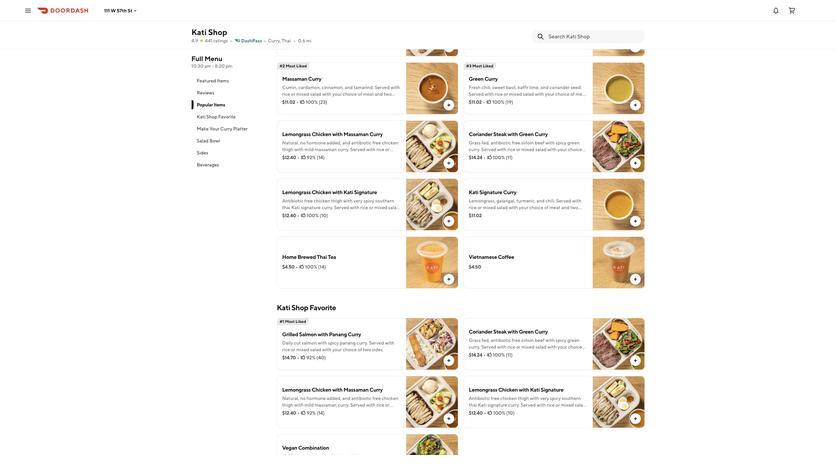 Task type: locate. For each thing, give the bounding box(es) containing it.
your inside panang curry dried red chili, shallot, galangal, and kaffir lime. served with rice or mixed salad with your choice of meat and two sides. spicy and gluten free.
[[530, 31, 539, 36]]

1 grilled from the top
[[282, 18, 298, 24]]

$11.02
[[282, 100, 295, 105], [469, 100, 482, 105], [469, 213, 482, 218]]

1 vertical spatial grilled salmon with panang curry image
[[406, 318, 458, 370]]

(11) for second coriander steak with green curry image from the top of the page
[[506, 353, 513, 358]]

1 vertical spatial 100% (11)
[[493, 353, 513, 358]]

1 horizontal spatial signature
[[480, 189, 503, 196]]

chili, right red
[[490, 24, 500, 29]]

liked right #1
[[296, 319, 306, 324]]

2 grass from the top
[[469, 338, 481, 343]]

open menu image
[[24, 7, 32, 15]]

1 vertical spatial chili,
[[482, 85, 492, 90]]

1 vertical spatial grass
[[469, 338, 481, 343]]

brewed
[[298, 254, 316, 261]]

0 horizontal spatial very
[[354, 198, 363, 204]]

2 vertical spatial shop
[[292, 304, 309, 312]]

$4.50
[[282, 265, 295, 270], [469, 265, 482, 270]]

1 horizontal spatial thai
[[317, 254, 327, 261]]

served inside the green curry fresh chili, sweet basil, kaffir lime, and coriander seed. served with rice or mixed salad with your choice of meat and two sides. spicy and gluten free.
[[469, 92, 484, 97]]

2 92% (14) from the top
[[307, 411, 325, 416]]

1 vertical spatial shop
[[207, 114, 218, 120]]

meat
[[560, 31, 571, 36], [363, 92, 374, 97], [576, 92, 587, 97], [550, 205, 561, 210]]

mixed
[[493, 31, 506, 36], [297, 33, 310, 39], [297, 92, 310, 97], [509, 92, 522, 97], [522, 147, 535, 152], [282, 154, 295, 159], [375, 205, 388, 210], [483, 205, 496, 210], [522, 345, 535, 350], [297, 347, 310, 353], [561, 403, 574, 408], [282, 410, 295, 415]]

$4.50 down home
[[282, 265, 295, 270]]

2 beef from the top
[[535, 338, 545, 343]]

rice inside massaman curry cumin, cardamon, cinnamon, and tamarind. served with rice or mixed salad with your choice of meat and two sides. vegan and gluten free.
[[282, 92, 290, 97]]

1 massaman from the top
[[315, 147, 337, 152]]

beverages button
[[192, 159, 269, 171]]

two inside kati signature curry lemongrass, galangal, turmeric, and chili. served with rice or mixed salad with your choice of meat and two sides. very spicy, vegan, and gluten free.
[[571, 205, 579, 210]]

thai left the tea
[[317, 254, 327, 261]]

1 fed, from the top
[[482, 140, 490, 146]]

2 $11.02 • from the left
[[469, 100, 485, 105]]

items up the reviews button
[[217, 78, 229, 84]]

1 horizontal spatial $4.50
[[469, 265, 482, 270]]

$12.40
[[282, 155, 296, 160], [282, 213, 296, 218], [282, 411, 296, 416], [469, 411, 483, 416]]

steak for second coriander steak with green curry image from the top of the page
[[494, 329, 507, 335]]

add item to cart image for vietnamese coffee image
[[633, 277, 639, 282]]

served inside kati signature curry lemongrass, galangal, turmeric, and chili. served with rice or mixed salad with your choice of meat and two sides. very spicy, vegan, and gluten free.
[[557, 198, 572, 204]]

100%
[[306, 100, 318, 105], [493, 100, 505, 105], [493, 155, 505, 160], [307, 213, 319, 218], [305, 265, 318, 270], [493, 353, 505, 358], [494, 411, 506, 416]]

$4.50 down vietnamese
[[469, 265, 482, 270]]

1 vertical spatial 92% (40)
[[307, 355, 326, 361]]

massaman for first lemongrass chicken with massaman curry image
[[344, 131, 369, 138]]

chili.
[[546, 198, 556, 204]]

1 green from the top
[[568, 140, 580, 146]]

$14.24 • for second coriander steak with green curry image from the top of the page
[[469, 353, 486, 358]]

2 add item to cart image from the top
[[446, 219, 452, 224]]

curry.
[[357, 27, 368, 32], [338, 147, 350, 152], [469, 147, 481, 152], [322, 205, 334, 210], [357, 341, 368, 346], [469, 345, 481, 350], [338, 403, 350, 408], [509, 403, 520, 408]]

1 steak from the top
[[494, 131, 507, 138]]

natural,
[[282, 140, 300, 146], [282, 396, 300, 402]]

0 vertical spatial salmon
[[302, 27, 317, 32]]

0 vertical spatial green
[[568, 140, 580, 146]]

fresh
[[469, 85, 481, 90]]

0 vertical spatial hormone
[[307, 140, 326, 146]]

most right #1
[[285, 319, 295, 324]]

1 horizontal spatial (10)
[[507, 411, 515, 416]]

1 vertical spatial no
[[300, 396, 306, 402]]

100% (10)
[[307, 213, 328, 218], [494, 411, 515, 416]]

free. inside kati signature curry lemongrass, galangal, turmeric, and chili. served with rice or mixed salad with your choice of meat and two sides. very spicy, vegan, and gluten free.
[[544, 212, 553, 217]]

$11.02 down the fresh at the top right
[[469, 100, 482, 105]]

111 w 57th st button
[[104, 8, 138, 13]]

0 vertical spatial 92% (40)
[[307, 41, 326, 47]]

mild for first lemongrass chicken with massaman curry image from the bottom of the page
[[305, 403, 314, 408]]

1 vertical spatial coriander steak with green curry grass fed, antibiotic free sirloin beef with spicy green curry. served with rice or mixed salad with your choice of two sides.
[[469, 329, 583, 357]]

1 horizontal spatial antibiotic
[[469, 396, 490, 402]]

111
[[104, 8, 110, 13]]

chili, inside the green curry fresh chili, sweet basil, kaffir lime, and coriander seed. served with rice or mixed salad with your choice of meat and two sides. spicy and gluten free.
[[482, 85, 492, 90]]

2 $14.24 • from the top
[[469, 353, 486, 358]]

2 $14.24 from the top
[[469, 353, 483, 358]]

0 horizontal spatial favorite
[[218, 114, 236, 120]]

2 (11) from the top
[[506, 353, 513, 358]]

mild
[[305, 147, 314, 152], [305, 403, 314, 408]]

most right #2
[[286, 63, 296, 68]]

1 horizontal spatial 100% (10)
[[494, 411, 515, 416]]

1 hormone from the top
[[307, 140, 326, 146]]

3 add item to cart image from the top
[[446, 358, 452, 364]]

panang curry dried red chili, shallot, galangal, and kaffir lime. served with rice or mixed salad with your choice of meat and two sides. spicy and gluten free.
[[469, 15, 584, 43]]

sides. inside the green curry fresh chili, sweet basil, kaffir lime, and coriander seed. served with rice or mixed salad with your choice of meat and two sides. spicy and gluten free.
[[487, 98, 499, 104]]

1 vertical spatial favorite
[[310, 304, 336, 312]]

1 vertical spatial salmon
[[302, 341, 317, 346]]

1 natural, from the top
[[282, 140, 300, 146]]

0 vertical spatial lemongrass chicken with massaman curry image
[[406, 121, 458, 173]]

panang curry image
[[593, 4, 645, 56]]

0 vertical spatial cut
[[294, 27, 301, 32]]

meat down tamarind.
[[363, 92, 374, 97]]

0 horizontal spatial thai
[[282, 38, 291, 43]]

vegan left the combination
[[282, 445, 297, 452]]

1 vertical spatial kaffir
[[518, 85, 529, 90]]

shop down popular items
[[207, 114, 218, 120]]

galangal, inside kati signature curry lemongrass, galangal, turmeric, and chili. served with rice or mixed salad with your choice of meat and two sides. very spicy, vegan, and gluten free.
[[497, 198, 516, 204]]

0 horizontal spatial $11.02 •
[[282, 100, 299, 105]]

1 horizontal spatial galangal,
[[517, 24, 536, 29]]

cardamon,
[[299, 85, 321, 90]]

1 coriander steak with green curry grass fed, antibiotic free sirloin beef with spicy green curry. served with rice or mixed salad with your choice of two sides. from the top
[[469, 131, 583, 159]]

1 coriander from the top
[[469, 131, 493, 138]]

chili,
[[490, 24, 500, 29], [482, 85, 492, 90]]

1 add item to cart image from the top
[[446, 103, 452, 108]]

spicy down shallot,
[[491, 37, 502, 43]]

1 sirloin from the top
[[522, 140, 534, 146]]

2 added, from the top
[[327, 396, 342, 402]]

meat inside massaman curry cumin, cardamon, cinnamon, and tamarind. served with rice or mixed salad with your choice of meat and two sides. vegan and gluten free.
[[363, 92, 374, 97]]

cumin,
[[282, 85, 298, 90]]

0 vertical spatial spicy
[[491, 37, 502, 43]]

choice inside the green curry fresh chili, sweet basil, kaffir lime, and coriander seed. served with rice or mixed salad with your choice of meat and two sides. spicy and gluten free.
[[556, 92, 570, 97]]

1 lemongrass chicken with massaman curry natural, no hormone added, and antibiotic free chicken thigh with mild massaman curry. served with rice or mixed salad with your choice of two sides. from the top
[[282, 131, 399, 159]]

no for first lemongrass chicken with massaman curry image
[[300, 140, 306, 146]]

0 vertical spatial signature
[[301, 205, 321, 210]]

#1
[[280, 319, 284, 324]]

1 vertical spatial coriander steak with green curry image
[[593, 318, 645, 370]]

add item to cart image for green curry image
[[633, 103, 639, 108]]

daily down #1 most liked
[[282, 341, 293, 346]]

gluten inside panang curry dried red chili, shallot, galangal, and kaffir lime. served with rice or mixed salad with your choice of meat and two sides. spicy and gluten free.
[[512, 37, 526, 43]]

2 100% (11) from the top
[[493, 353, 513, 358]]

mi
[[306, 38, 312, 43]]

1 $14.24 • from the top
[[469, 155, 486, 160]]

shop inside "button"
[[207, 114, 218, 120]]

1 vertical spatial spicy
[[500, 98, 511, 104]]

natural, for first lemongrass chicken with massaman curry image
[[282, 140, 300, 146]]

1 grilled salmon with panang curry image from the top
[[406, 4, 458, 56]]

1 vertical spatial (40)
[[317, 355, 326, 361]]

meat inside the green curry fresh chili, sweet basil, kaffir lime, and coriander seed. served with rice or mixed salad with your choice of meat and two sides. spicy and gluten free.
[[576, 92, 587, 97]]

0 vertical spatial kaffir
[[546, 24, 557, 29]]

home brewed thai tea
[[282, 254, 336, 261]]

thai right curry,
[[282, 38, 291, 43]]

sides. inside massaman curry cumin, cardamon, cinnamon, and tamarind. served with rice or mixed salad with your choice of meat and two sides. vegan and gluten free.
[[282, 98, 294, 104]]

items right the popular
[[214, 102, 225, 108]]

ratings
[[214, 38, 228, 43]]

cut up 0.6
[[294, 27, 301, 32]]

1 vertical spatial added,
[[327, 396, 342, 402]]

$12.40 for bottom lemongrass chicken with kati signature image
[[469, 411, 483, 416]]

grass for first coriander steak with green curry image from the top of the page
[[469, 140, 481, 146]]

grilled down #1 most liked
[[282, 332, 298, 338]]

2 mild from the top
[[305, 403, 314, 408]]

most
[[286, 63, 296, 68], [473, 63, 482, 68], [285, 319, 295, 324]]

2 no from the top
[[300, 396, 306, 402]]

kati shop favorite up the your
[[197, 114, 236, 120]]

favorite
[[218, 114, 236, 120], [310, 304, 336, 312]]

$4.50 for $4.50 •
[[282, 265, 295, 270]]

(40)
[[317, 41, 326, 47], [317, 355, 326, 361]]

0 vertical spatial vegan
[[295, 98, 309, 104]]

vietnamese
[[469, 254, 497, 261]]

add item to cart image
[[446, 103, 452, 108], [446, 219, 452, 224], [446, 358, 452, 364], [446, 417, 452, 422]]

lemongrass chicken with massaman curry natural, no hormone added, and antibiotic free chicken thigh with mild massaman curry. served with rice or mixed salad with your choice of two sides. for first lemongrass chicken with massaman curry image
[[282, 131, 399, 159]]

daily up the curry, thai • 0.6 mi
[[282, 27, 293, 32]]

1 vertical spatial beef
[[535, 338, 545, 343]]

0 vertical spatial lemongrass chicken with kati signature image
[[406, 179, 458, 231]]

galangal, up vegan,
[[497, 198, 516, 204]]

0 vertical spatial natural,
[[282, 140, 300, 146]]

massaman
[[282, 76, 307, 82], [344, 131, 369, 138], [344, 387, 369, 394]]

liked right #2
[[297, 63, 307, 68]]

1 salmon from the top
[[302, 27, 317, 32]]

shop up #1 most liked
[[292, 304, 309, 312]]

lemongrass chicken with massaman curry natural, no hormone added, and antibiotic free chicken thigh with mild massaman curry. served with rice or mixed salad with your choice of two sides. for first lemongrass chicken with massaman curry image from the bottom of the page
[[282, 387, 399, 415]]

liked right #3
[[483, 63, 494, 68]]

0 vertical spatial grilled salmon with panang curry image
[[406, 4, 458, 56]]

meat down the lime.
[[560, 31, 571, 36]]

1 vertical spatial cut
[[294, 341, 301, 346]]

most right #3
[[473, 63, 482, 68]]

grilled salmon with panang curry image for grilled salmon with panang curry
[[406, 318, 458, 370]]

1 vertical spatial salmon
[[299, 332, 317, 338]]

0 vertical spatial 100% (10)
[[307, 213, 328, 218]]

1 vertical spatial signature
[[488, 403, 508, 408]]

0 vertical spatial grilled salmon with panang curry daily cut salmon with spicy panang curry. served with rice or mixed salad with your choice of two sides.
[[282, 18, 395, 39]]

sweet
[[493, 85, 505, 90]]

$12.40 for first lemongrass chicken with massaman curry image from the bottom of the page
[[282, 411, 296, 416]]

0 vertical spatial galangal,
[[517, 24, 536, 29]]

$12.40 •
[[282, 155, 300, 160], [282, 213, 300, 218], [282, 411, 300, 416], [469, 411, 486, 416]]

2 $4.50 from the left
[[469, 265, 482, 270]]

featured
[[197, 78, 216, 84]]

choice inside panang curry dried red chili, shallot, galangal, and kaffir lime. served with rice or mixed salad with your choice of meat and two sides. spicy and gluten free.
[[540, 31, 554, 36]]

1 horizontal spatial very
[[541, 396, 550, 402]]

lemongrass chicken with massaman curry image
[[406, 121, 458, 173], [406, 376, 458, 429]]

salmon up the mi
[[299, 18, 317, 24]]

thigh
[[282, 147, 294, 152], [331, 198, 343, 204], [518, 396, 529, 402], [282, 403, 294, 408]]

gluten inside kati signature curry lemongrass, galangal, turmeric, and chili. served with rice or mixed salad with your choice of meat and two sides. very spicy, vegan, and gluten free.
[[529, 212, 543, 217]]

beef
[[535, 140, 545, 146], [535, 338, 545, 343]]

notification bell image
[[773, 7, 781, 15]]

$4.50 •
[[282, 265, 298, 270]]

1 vertical spatial 92% (14)
[[307, 411, 325, 416]]

1 vertical spatial $14.70
[[282, 355, 296, 361]]

gluten down the lime,
[[521, 98, 535, 104]]

2 sirloin from the top
[[522, 338, 534, 343]]

rice inside kati signature curry lemongrass, galangal, turmeric, and chili. served with rice or mixed salad with your choice of meat and two sides. very spicy, vegan, and gluten free.
[[469, 205, 477, 210]]

$11.02 down cumin,
[[282, 100, 295, 105]]

kaffir left the lime.
[[546, 24, 557, 29]]

0 vertical spatial (10)
[[320, 213, 328, 218]]

favorite inside "button"
[[218, 114, 236, 120]]

0 vertical spatial daily
[[282, 27, 293, 32]]

1 horizontal spatial favorite
[[310, 304, 336, 312]]

cinnamon,
[[322, 85, 344, 90]]

served
[[569, 24, 584, 29], [369, 27, 384, 32], [375, 85, 390, 90], [469, 92, 484, 97], [351, 147, 366, 152], [482, 147, 497, 152], [557, 198, 572, 204], [334, 205, 349, 210], [369, 341, 384, 346], [482, 345, 497, 350], [351, 403, 366, 408], [521, 403, 536, 408]]

1 vertical spatial green
[[519, 131, 534, 138]]

galangal, right shallot,
[[517, 24, 536, 29]]

0 vertical spatial thai
[[282, 205, 291, 210]]

southern
[[376, 198, 395, 204], [562, 396, 581, 402]]

gluten down cinnamon,
[[319, 98, 332, 104]]

2 steak from the top
[[494, 329, 507, 335]]

meat inside kati signature curry lemongrass, galangal, turmeric, and chili. served with rice or mixed salad with your choice of meat and two sides. very spicy, vegan, and gluten free.
[[550, 205, 561, 210]]

0 horizontal spatial kati shop favorite
[[197, 114, 236, 120]]

1 grass from the top
[[469, 140, 481, 146]]

kaffir
[[546, 24, 557, 29], [518, 85, 529, 90]]

0 horizontal spatial lemongrass chicken with kati signature image
[[406, 179, 458, 231]]

1 vertical spatial (11)
[[506, 353, 513, 358]]

kaffir left the lime,
[[518, 85, 529, 90]]

0 horizontal spatial kaffir
[[518, 85, 529, 90]]

gluten inside the green curry fresh chili, sweet basil, kaffir lime, and coriander seed. served with rice or mixed salad with your choice of meat and two sides. spicy and gluten free.
[[521, 98, 535, 104]]

gluten down "turmeric,"
[[529, 212, 543, 217]]

shop up "441 ratings •" on the left of page
[[208, 27, 227, 37]]

antibiotic
[[352, 140, 372, 146], [491, 140, 511, 146], [491, 338, 511, 343], [352, 396, 372, 402]]

gluten down shallot,
[[512, 37, 526, 43]]

0 vertical spatial grilled
[[282, 18, 298, 24]]

turmeric,
[[517, 198, 536, 204]]

0 horizontal spatial antibiotic
[[282, 198, 304, 204]]

vegan combination image
[[406, 435, 458, 456]]

2 panang from the top
[[340, 341, 356, 346]]

2 vertical spatial massaman
[[344, 387, 369, 394]]

1 $4.50 from the left
[[282, 265, 295, 270]]

2 hormone from the top
[[307, 396, 326, 402]]

0 vertical spatial no
[[300, 140, 306, 146]]

mixed inside the green curry fresh chili, sweet basil, kaffir lime, and coriander seed. served with rice or mixed salad with your choice of meat and two sides. spicy and gluten free.
[[509, 92, 522, 97]]

(11) for first coriander steak with green curry image from the top of the page
[[506, 155, 513, 160]]

green inside the green curry fresh chili, sweet basil, kaffir lime, and coriander seed. served with rice or mixed salad with your choice of meat and two sides. spicy and gluten free.
[[469, 76, 484, 82]]

meat down chili.
[[550, 205, 561, 210]]

0 horizontal spatial $4.50
[[282, 265, 295, 270]]

hormone for first lemongrass chicken with massaman curry image
[[307, 140, 326, 146]]

or inside the green curry fresh chili, sweet basil, kaffir lime, and coriander seed. served with rice or mixed salad with your choice of meat and two sides. spicy and gluten free.
[[504, 92, 508, 97]]

2 natural, from the top
[[282, 396, 300, 402]]

2 coriander from the top
[[469, 329, 493, 335]]

2 daily from the top
[[282, 341, 293, 346]]

1 vertical spatial mild
[[305, 403, 314, 408]]

spicy inside panang curry dried red chili, shallot, galangal, and kaffir lime. served with rice or mixed salad with your choice of meat and two sides. spicy and gluten free.
[[491, 37, 502, 43]]

massaman for first lemongrass chicken with massaman curry image from the bottom of the page
[[315, 403, 337, 408]]

1 vertical spatial lemongrass chicken with massaman curry image
[[406, 376, 458, 429]]

$11.02 • down cumin,
[[282, 100, 299, 105]]

add item to cart image
[[446, 44, 452, 50], [633, 44, 639, 50], [633, 103, 639, 108], [446, 161, 452, 166], [633, 161, 639, 166], [633, 219, 639, 224], [446, 277, 452, 282], [633, 277, 639, 282], [633, 358, 639, 364], [633, 417, 639, 422]]

red
[[482, 24, 489, 29]]

1 vertical spatial lemongrass chicken with kati signature image
[[593, 376, 645, 429]]

2 grilled salmon with panang curry daily cut salmon with spicy panang curry. served with rice or mixed salad with your choice of two sides. from the top
[[282, 332, 395, 353]]

1 vertical spatial $14.70 •
[[282, 355, 299, 361]]

$11.02 • for massaman
[[282, 100, 299, 105]]

2 grilled salmon with panang curry image from the top
[[406, 318, 458, 370]]

1 100% (11) from the top
[[493, 155, 513, 160]]

grilled
[[282, 18, 298, 24], [282, 332, 298, 338]]

0 vertical spatial favorite
[[218, 114, 236, 120]]

$11.02 • down the fresh at the top right
[[469, 100, 485, 105]]

spicy
[[491, 37, 502, 43], [500, 98, 511, 104]]

gluten inside massaman curry cumin, cardamon, cinnamon, and tamarind. served with rice or mixed salad with your choice of meat and two sides. vegan and gluten free.
[[319, 98, 332, 104]]

meat down seed.
[[576, 92, 587, 97]]

1 vertical spatial massaman
[[315, 403, 337, 408]]

mild for first lemongrass chicken with massaman curry image
[[305, 147, 314, 152]]

vegan down cardamon,
[[295, 98, 309, 104]]

2 massaman from the top
[[315, 403, 337, 408]]

hormone
[[307, 140, 326, 146], [307, 396, 326, 402]]

of inside panang curry dried red chili, shallot, galangal, and kaffir lime. served with rice or mixed salad with your choice of meat and two sides. spicy and gluten free.
[[555, 31, 559, 36]]

antibiotic
[[282, 198, 304, 204], [469, 396, 490, 402]]

1 vertical spatial antibiotic
[[469, 396, 490, 402]]

1 vertical spatial coriander
[[469, 329, 493, 335]]

kati shop favorite up #1 most liked
[[277, 304, 336, 312]]

items for popular items
[[214, 102, 225, 108]]

coriander steak with green curry image
[[593, 121, 645, 173], [593, 318, 645, 370]]

1 beef from the top
[[535, 140, 545, 146]]

grilled salmon with panang curry image
[[406, 4, 458, 56], [406, 318, 458, 370]]

1 added, from the top
[[327, 140, 342, 146]]

0 vertical spatial beef
[[535, 140, 545, 146]]

salmon down #1 most liked
[[299, 332, 317, 338]]

0 vertical spatial steak
[[494, 131, 507, 138]]

2 $14.70 from the top
[[282, 355, 296, 361]]

mixed inside massaman curry cumin, cardamon, cinnamon, and tamarind. served with rice or mixed salad with your choice of meat and two sides. vegan and gluten free.
[[297, 92, 310, 97]]

salmon up the mi
[[302, 27, 317, 32]]

0 vertical spatial kati shop favorite
[[197, 114, 236, 120]]

salmon down #1 most liked
[[302, 341, 317, 346]]

100% (11)
[[493, 155, 513, 160], [493, 353, 513, 358]]

chicken
[[312, 131, 332, 138], [312, 189, 332, 196], [312, 387, 332, 394], [499, 387, 518, 394]]

111 w 57th st
[[104, 8, 132, 13]]

1 vertical spatial galangal,
[[497, 198, 516, 204]]

92% (14)
[[307, 155, 325, 160], [307, 411, 325, 416]]

seed.
[[571, 85, 582, 90]]

items inside featured items button
[[217, 78, 229, 84]]

add item to cart image for natural, no hormone added, and antibiotic free chicken thigh with mild massaman curry. served with rice or mixed salad with your choice of two sides.
[[446, 417, 452, 422]]

0 vertical spatial green
[[469, 76, 484, 82]]

lime,
[[530, 85, 540, 90]]

2 salmon from the top
[[302, 341, 317, 346]]

1 vertical spatial grilled
[[282, 332, 298, 338]]

added, for first lemongrass chicken with massaman curry image from the bottom of the page
[[327, 396, 342, 402]]

sirloin
[[522, 140, 534, 146], [522, 338, 534, 343]]

kati shop favorite inside "button"
[[197, 114, 236, 120]]

2 coriander steak with green curry grass fed, antibiotic free sirloin beef with spicy green curry. served with rice or mixed salad with your choice of two sides. from the top
[[469, 329, 583, 357]]

grilled salmon with panang curry daily cut salmon with spicy panang curry. served with rice or mixed salad with your choice of two sides.
[[282, 18, 395, 39], [282, 332, 395, 353]]

salad inside the green curry fresh chili, sweet basil, kaffir lime, and coriander seed. served with rice or mixed salad with your choice of meat and two sides. spicy and gluten free.
[[523, 92, 534, 97]]

2 green from the top
[[568, 338, 580, 343]]

gluten
[[512, 37, 526, 43], [319, 98, 332, 104], [521, 98, 535, 104], [529, 212, 543, 217]]

lemongrass chicken with kati signature image
[[406, 179, 458, 231], [593, 376, 645, 429]]

mixed inside kati signature curry lemongrass, galangal, turmeric, and chili. served with rice or mixed salad with your choice of meat and two sides. very spicy, vegan, and gluten free.
[[483, 205, 496, 210]]

liked for green
[[483, 63, 494, 68]]

sides. inside kati signature curry lemongrass, galangal, turmeric, and chili. served with rice or mixed salad with your choice of meat and two sides. very spicy, vegan, and gluten free.
[[469, 212, 481, 217]]

add item to cart image for kati signature curry image
[[633, 219, 639, 224]]

0 horizontal spatial signature
[[301, 205, 321, 210]]

two inside massaman curry cumin, cardamon, cinnamon, and tamarind. served with rice or mixed salad with your choice of meat and two sides. vegan and gluten free.
[[384, 92, 392, 97]]

signature for lemongrass chicken with kati signature image to the left
[[301, 205, 321, 210]]

signature
[[354, 189, 377, 196], [480, 189, 503, 196], [541, 387, 564, 394]]

green
[[568, 140, 580, 146], [568, 338, 580, 343]]

(19)
[[506, 100, 514, 105]]

liked
[[297, 63, 307, 68], [483, 63, 494, 68], [296, 319, 306, 324]]

lemongrass chicken with massaman curry natural, no hormone added, and antibiotic free chicken thigh with mild massaman curry. served with rice or mixed salad with your choice of two sides.
[[282, 131, 399, 159], [282, 387, 399, 415]]

signature
[[301, 205, 321, 210], [488, 403, 508, 408]]

1 vertical spatial southern
[[562, 396, 581, 402]]

curry inside massaman curry cumin, cardamon, cinnamon, and tamarind. served with rice or mixed salad with your choice of meat and two sides. vegan and gluten free.
[[308, 76, 322, 82]]

thai
[[282, 38, 291, 43], [317, 254, 327, 261]]

0 vertical spatial sirloin
[[522, 140, 534, 146]]

100% (11) for second coriander steak with green curry image from the top of the page
[[493, 353, 513, 358]]

1 92% (14) from the top
[[307, 155, 325, 160]]

chili, right the fresh at the top right
[[482, 85, 492, 90]]

reviews
[[197, 90, 215, 96]]

0 horizontal spatial thai
[[282, 205, 291, 210]]

2 lemongrass chicken with massaman curry natural, no hormone added, and antibiotic free chicken thigh with mild massaman curry. served with rice or mixed salad with your choice of two sides. from the top
[[282, 387, 399, 415]]

1 mild from the top
[[305, 147, 314, 152]]

curry
[[488, 15, 501, 21], [348, 18, 361, 24], [308, 76, 322, 82], [485, 76, 498, 82], [220, 126, 232, 132], [370, 131, 383, 138], [535, 131, 548, 138], [504, 189, 517, 196], [535, 329, 548, 335], [348, 332, 361, 338], [370, 387, 383, 394]]

0 vertical spatial (40)
[[317, 41, 326, 47]]

add item to cart image for first coriander steak with green curry image from the top of the page
[[633, 161, 639, 166]]

grilled up the curry, thai • 0.6 mi
[[282, 18, 298, 24]]

2 coriander steak with green curry image from the top
[[593, 318, 645, 370]]

1 horizontal spatial lemongrass chicken with kati signature antibiotic free chicken thigh with very spicy southern thai kati signature curry. served with rice or mixed salad with your choice of two sides.
[[469, 387, 586, 415]]

0 vertical spatial lemongrass chicken with massaman curry natural, no hormone added, and antibiotic free chicken thigh with mild massaman curry. served with rice or mixed salad with your choice of two sides.
[[282, 131, 399, 159]]

kati inside "button"
[[197, 114, 206, 120]]

1 vertical spatial lemongrass chicken with massaman curry natural, no hormone added, and antibiotic free chicken thigh with mild massaman curry. served with rice or mixed salad with your choice of two sides.
[[282, 387, 399, 415]]

lemongrass chicken with kati signature antibiotic free chicken thigh with very spicy southern thai kati signature curry. served with rice or mixed salad with your choice of two sides.
[[282, 189, 400, 217], [469, 387, 586, 415]]

menu
[[205, 55, 223, 62]]

2 vertical spatial green
[[519, 329, 534, 335]]

hormone for first lemongrass chicken with massaman curry image from the bottom of the page
[[307, 396, 326, 402]]

cut down #1 most liked
[[294, 341, 301, 346]]

home brewed thai tea image
[[406, 237, 458, 289]]

1 vertical spatial $14.24 •
[[469, 353, 486, 358]]

full menu 10:30 am - 8:20 pm
[[192, 55, 233, 69]]

1 (11) from the top
[[506, 155, 513, 160]]

green for first coriander steak with green curry image from the top of the page
[[519, 131, 534, 138]]

spicy down basil,
[[500, 98, 511, 104]]

coriander steak with green curry grass fed, antibiotic free sirloin beef with spicy green curry. served with rice or mixed salad with your choice of two sides.
[[469, 131, 583, 159], [469, 329, 583, 357]]

0 vertical spatial (14)
[[317, 155, 325, 160]]

massaman curry image
[[406, 62, 458, 115]]

your
[[210, 126, 220, 132]]

0 vertical spatial coriander steak with green curry grass fed, antibiotic free sirloin beef with spicy green curry. served with rice or mixed salad with your choice of two sides.
[[469, 131, 583, 159]]

your
[[530, 31, 539, 36], [333, 33, 342, 39], [333, 92, 342, 97], [545, 92, 555, 97], [558, 147, 567, 152], [319, 154, 328, 159], [519, 205, 529, 210], [293, 212, 302, 217], [558, 345, 567, 350], [333, 347, 342, 353], [319, 410, 328, 415], [479, 410, 489, 415]]

1 no from the top
[[300, 140, 306, 146]]

galangal,
[[517, 24, 536, 29], [497, 198, 516, 204]]

items
[[217, 78, 229, 84], [214, 102, 225, 108]]

(14) for first lemongrass chicken with massaman curry image from the bottom of the page
[[317, 411, 325, 416]]

#2 most liked
[[280, 63, 307, 68]]

sirloin for second coriander steak with green curry image from the top of the page
[[522, 338, 534, 343]]

Item Search search field
[[549, 33, 640, 40]]

coriander steak with green curry grass fed, antibiotic free sirloin beef with spicy green curry. served with rice or mixed salad with your choice of two sides. for second coriander steak with green curry image from the top of the page
[[469, 329, 583, 357]]

0 vertical spatial massaman
[[315, 147, 337, 152]]

1 vertical spatial vegan
[[282, 445, 297, 452]]

added,
[[327, 140, 342, 146], [327, 396, 342, 402]]

(14) for first lemongrass chicken with massaman curry image
[[317, 155, 325, 160]]

$12.40 for lemongrass chicken with kati signature image to the left
[[282, 213, 296, 218]]

coriander
[[469, 131, 493, 138], [469, 329, 493, 335]]

(10)
[[320, 213, 328, 218], [507, 411, 515, 416]]

of inside the green curry fresh chili, sweet basil, kaffir lime, and coriander seed. served with rice or mixed salad with your choice of meat and two sides. spicy and gluten free.
[[571, 92, 575, 97]]

2 lemongrass chicken with massaman curry image from the top
[[406, 376, 458, 429]]

1 $11.02 • from the left
[[282, 100, 299, 105]]

green
[[469, 76, 484, 82], [519, 131, 534, 138], [519, 329, 534, 335]]

1 vertical spatial 100% (10)
[[494, 411, 515, 416]]

free. inside the green curry fresh chili, sweet basil, kaffir lime, and coriander seed. served with rice or mixed salad with your choice of meat and two sides. spicy and gluten free.
[[536, 98, 545, 104]]

4 add item to cart image from the top
[[446, 417, 452, 422]]

0 vertical spatial coriander steak with green curry image
[[593, 121, 645, 173]]

rice
[[479, 31, 487, 36], [282, 33, 290, 39], [282, 92, 290, 97], [495, 92, 503, 97], [377, 147, 385, 152], [508, 147, 516, 152], [361, 205, 368, 210], [469, 205, 477, 210], [508, 345, 516, 350], [282, 347, 290, 353], [377, 403, 385, 408], [547, 403, 555, 408]]

1 vertical spatial fed,
[[482, 338, 490, 343]]



Task type: describe. For each thing, give the bounding box(es) containing it.
most for massaman
[[286, 63, 296, 68]]

liked for massaman
[[297, 63, 307, 68]]

$11.02 down lemongrass, at top
[[469, 213, 482, 218]]

1 cut from the top
[[294, 27, 301, 32]]

1 horizontal spatial thai
[[469, 403, 477, 408]]

#3 most liked
[[466, 63, 494, 68]]

vegan,
[[505, 212, 519, 217]]

full
[[192, 55, 203, 62]]

0 horizontal spatial signature
[[354, 189, 377, 196]]

$12.40 for first lemongrass chicken with massaman curry image
[[282, 155, 296, 160]]

vegan inside massaman curry cumin, cardamon, cinnamon, and tamarind. served with rice or mixed salad with your choice of meat and two sides. vegan and gluten free.
[[295, 98, 309, 104]]

#2
[[280, 63, 285, 68]]

2 $14.70 • from the top
[[282, 355, 299, 361]]

1 92% (40) from the top
[[307, 41, 326, 47]]

your inside the green curry fresh chili, sweet basil, kaffir lime, and coriander seed. served with rice or mixed salad with your choice of meat and two sides. spicy and gluten free.
[[545, 92, 555, 97]]

1 vertical spatial lemongrass chicken with kati signature antibiotic free chicken thigh with very spicy southern thai kati signature curry. served with rice or mixed salad with your choice of two sides.
[[469, 387, 586, 415]]

natural, for first lemongrass chicken with massaman curry image from the bottom of the page
[[282, 396, 300, 402]]

free. inside panang curry dried red chili, shallot, galangal, and kaffir lime. served with rice or mixed salad with your choice of meat and two sides. spicy and gluten free.
[[527, 37, 536, 43]]

combination
[[298, 445, 329, 452]]

featured items
[[197, 78, 229, 84]]

galangal, inside panang curry dried red chili, shallot, galangal, and kaffir lime. served with rice or mixed salad with your choice of meat and two sides. spicy and gluten free.
[[517, 24, 536, 29]]

tamarind.
[[354, 85, 374, 90]]

curry, thai • 0.6 mi
[[268, 38, 312, 43]]

no for first lemongrass chicken with massaman curry image from the bottom of the page
[[300, 396, 306, 402]]

make
[[197, 126, 209, 132]]

2 salmon from the top
[[299, 332, 317, 338]]

featured items button
[[192, 75, 269, 87]]

lime.
[[558, 24, 568, 29]]

green curry image
[[593, 62, 645, 115]]

92% (14) for first lemongrass chicken with massaman curry image
[[307, 155, 325, 160]]

grilled salmon with panang curry image for daily cut salmon with spicy panang curry. served with rice or mixed salad with your choice of two sides.
[[406, 4, 458, 56]]

kati inside kati signature curry lemongrass, galangal, turmeric, and chili. served with rice or mixed salad with your choice of meat and two sides. very spicy, vegan, and gluten free.
[[469, 189, 479, 196]]

kati signature curry lemongrass, galangal, turmeric, and chili. served with rice or mixed salad with your choice of meat and two sides. very spicy, vegan, and gluten free.
[[469, 189, 582, 217]]

your inside kati signature curry lemongrass, galangal, turmeric, and chili. served with rice or mixed salad with your choice of meat and two sides. very spicy, vegan, and gluten free.
[[519, 205, 529, 210]]

4.9
[[192, 38, 198, 43]]

green curry fresh chili, sweet basil, kaffir lime, and coriander seed. served with rice or mixed salad with your choice of meat and two sides. spicy and gluten free.
[[469, 76, 587, 104]]

salad bowl
[[197, 138, 220, 144]]

served inside massaman curry cumin, cardamon, cinnamon, and tamarind. served with rice or mixed salad with your choice of meat and two sides. vegan and gluten free.
[[375, 85, 390, 90]]

pm
[[226, 63, 233, 69]]

1 (40) from the top
[[317, 41, 326, 47]]

kati shop
[[192, 27, 227, 37]]

1 $14.70 • from the top
[[282, 41, 299, 47]]

kaffir inside panang curry dried red chili, shallot, galangal, and kaffir lime. served with rice or mixed salad with your choice of meat and two sides. spicy and gluten free.
[[546, 24, 557, 29]]

most for grilled
[[285, 319, 295, 324]]

curry,
[[268, 38, 281, 43]]

dashpass •
[[241, 38, 266, 43]]

steak for first coriander steak with green curry image from the top of the page
[[494, 131, 507, 138]]

spicy,
[[493, 212, 504, 217]]

1 salmon from the top
[[299, 18, 317, 24]]

$11.02 for massaman
[[282, 100, 295, 105]]

add item to cart image for second coriander steak with green curry image from the top of the page
[[633, 358, 639, 364]]

meat inside panang curry dried red chili, shallot, galangal, and kaffir lime. served with rice or mixed salad with your choice of meat and two sides. spicy and gluten free.
[[560, 31, 571, 36]]

signature inside kati signature curry lemongrass, galangal, turmeric, and chili. served with rice or mixed salad with your choice of meat and two sides. very spicy, vegan, and gluten free.
[[480, 189, 503, 196]]

add item to cart image for antibiotic free chicken thigh with very spicy southern thai kati signature curry. served with rice or mixed salad with your choice of two sides.
[[446, 219, 452, 224]]

beverages
[[197, 162, 219, 168]]

rice inside panang curry dried red chili, shallot, galangal, and kaffir lime. served with rice or mixed salad with your choice of meat and two sides. spicy and gluten free.
[[479, 31, 487, 36]]

rice inside the green curry fresh chili, sweet basil, kaffir lime, and coriander seed. served with rice or mixed salad with your choice of meat and two sides. spicy and gluten free.
[[495, 92, 503, 97]]

make your curry platter button
[[192, 123, 269, 135]]

green for first coriander steak with green curry image from the top of the page
[[568, 140, 580, 146]]

1 daily from the top
[[282, 27, 293, 32]]

0 horizontal spatial 100% (10)
[[307, 213, 328, 218]]

0 vertical spatial very
[[354, 198, 363, 204]]

your inside massaman curry cumin, cardamon, cinnamon, and tamarind. served with rice or mixed salad with your choice of meat and two sides. vegan and gluten free.
[[333, 92, 342, 97]]

92% (14) for first lemongrass chicken with massaman curry image from the bottom of the page
[[307, 411, 325, 416]]

salad inside panang curry dried red chili, shallot, galangal, and kaffir lime. served with rice or mixed salad with your choice of meat and two sides. spicy and gluten free.
[[507, 31, 518, 36]]

2 horizontal spatial signature
[[541, 387, 564, 394]]

vegan combination
[[282, 445, 329, 452]]

beef for second coriander steak with green curry image from the top of the page
[[535, 338, 545, 343]]

green for second coriander steak with green curry image from the top of the page
[[519, 329, 534, 335]]

free. inside massaman curry cumin, cardamon, cinnamon, and tamarind. served with rice or mixed salad with your choice of meat and two sides. vegan and gluten free.
[[333, 98, 343, 104]]

curry inside panang curry dried red chili, shallot, galangal, and kaffir lime. served with rice or mixed salad with your choice of meat and two sides. spicy and gluten free.
[[488, 15, 501, 21]]

curry inside button
[[220, 126, 232, 132]]

home
[[282, 254, 297, 261]]

mixed inside panang curry dried red chili, shallot, galangal, and kaffir lime. served with rice or mixed salad with your choice of meat and two sides. spicy and gluten free.
[[493, 31, 506, 36]]

southern for lemongrass chicken with kati signature image to the left
[[376, 198, 395, 204]]

served inside panang curry dried red chili, shallot, galangal, and kaffir lime. served with rice or mixed salad with your choice of meat and two sides. spicy and gluten free.
[[569, 24, 584, 29]]

10:30
[[192, 63, 204, 69]]

spicy inside the green curry fresh chili, sweet basil, kaffir lime, and coriander seed. served with rice or mixed salad with your choice of meat and two sides. spicy and gluten free.
[[500, 98, 511, 104]]

kati shop favorite button
[[192, 111, 269, 123]]

100% (19)
[[493, 100, 514, 105]]

lemongrass,
[[469, 198, 496, 204]]

441 ratings •
[[205, 38, 232, 43]]

added, for first lemongrass chicken with massaman curry image
[[327, 140, 342, 146]]

choice inside massaman curry cumin, cardamon, cinnamon, and tamarind. served with rice or mixed salad with your choice of meat and two sides. vegan and gluten free.
[[343, 92, 357, 97]]

chili, inside panang curry dried red chili, shallot, galangal, and kaffir lime. served with rice or mixed salad with your choice of meat and two sides. spicy and gluten free.
[[490, 24, 500, 29]]

liked for grilled
[[296, 319, 306, 324]]

beef for first coriander steak with green curry image from the top of the page
[[535, 140, 545, 146]]

$14.24 • for first coriander steak with green curry image from the top of the page
[[469, 155, 486, 160]]

curry inside kati signature curry lemongrass, galangal, turmeric, and chili. served with rice or mixed salad with your choice of meat and two sides. very spicy, vegan, and gluten free.
[[504, 189, 517, 196]]

1 vertical spatial (14)
[[318, 265, 326, 270]]

st
[[128, 8, 132, 13]]

coffee
[[498, 254, 515, 261]]

of inside massaman curry cumin, cardamon, cinnamon, and tamarind. served with rice or mixed salad with your choice of meat and two sides. vegan and gluten free.
[[358, 92, 362, 97]]

green for second coriander steak with green curry image from the top of the page
[[568, 338, 580, 343]]

am
[[205, 63, 211, 69]]

most for green
[[473, 63, 482, 68]]

basil,
[[506, 85, 517, 90]]

100% (11) for first coriander steak with green curry image from the top of the page
[[493, 155, 513, 160]]

or inside panang curry dried red chili, shallot, galangal, and kaffir lime. served with rice or mixed salad with your choice of meat and two sides. spicy and gluten free.
[[488, 31, 493, 36]]

441
[[205, 38, 213, 43]]

add item to cart image for first lemongrass chicken with massaman curry image
[[446, 161, 452, 166]]

choice inside kati signature curry lemongrass, galangal, turmeric, and chili. served with rice or mixed salad with your choice of meat and two sides. very spicy, vegan, and gluten free.
[[530, 205, 544, 210]]

sides. inside panang curry dried red chili, shallot, galangal, and kaffir lime. served with rice or mixed salad with your choice of meat and two sides. spicy and gluten free.
[[478, 37, 490, 43]]

items for featured items
[[217, 78, 229, 84]]

1 panang from the top
[[340, 27, 356, 32]]

0.6
[[298, 38, 306, 43]]

or inside massaman curry cumin, cardamon, cinnamon, and tamarind. served with rice or mixed salad with your choice of meat and two sides. vegan and gluten free.
[[291, 92, 296, 97]]

$11.02 for green
[[469, 100, 482, 105]]

signature for bottom lemongrass chicken with kati signature image
[[488, 403, 508, 408]]

two inside panang curry dried red chili, shallot, galangal, and kaffir lime. served with rice or mixed salad with your choice of meat and two sides. spicy and gluten free.
[[469, 37, 477, 43]]

1 $14.70 from the top
[[282, 41, 296, 47]]

0 horizontal spatial lemongrass chicken with kati signature antibiotic free chicken thigh with very spicy southern thai kati signature curry. served with rice or mixed salad with your choice of two sides.
[[282, 189, 400, 217]]

2 fed, from the top
[[482, 338, 490, 343]]

of inside kati signature curry lemongrass, galangal, turmeric, and chili. served with rice or mixed salad with your choice of meat and two sides. very spicy, vegan, and gluten free.
[[545, 205, 549, 210]]

add item to cart image for grilled salmon with panang curry
[[446, 358, 452, 364]]

0 vertical spatial shop
[[208, 27, 227, 37]]

salad bowl button
[[192, 135, 269, 147]]

or inside kati signature curry lemongrass, galangal, turmeric, and chili. served with rice or mixed salad with your choice of meat and two sides. very spicy, vegan, and gluten free.
[[478, 205, 482, 210]]

100% (14)
[[305, 265, 326, 270]]

0 items, open order cart image
[[789, 7, 797, 15]]

2 (40) from the top
[[317, 355, 326, 361]]

1 vertical spatial kati shop favorite
[[277, 304, 336, 312]]

kati signature curry image
[[593, 179, 645, 231]]

tea
[[328, 254, 336, 261]]

panang inside panang curry dried red chili, shallot, galangal, and kaffir lime. served with rice or mixed salad with your choice of meat and two sides. spicy and gluten free.
[[469, 15, 487, 21]]

$11.02 • for green
[[469, 100, 485, 105]]

2 grilled from the top
[[282, 332, 298, 338]]

sirloin for first coriander steak with green curry image from the top of the page
[[522, 140, 534, 146]]

-
[[212, 63, 214, 69]]

platter
[[233, 126, 248, 132]]

massaman curry cumin, cardamon, cinnamon, and tamarind. served with rice or mixed salad with your choice of meat and two sides. vegan and gluten free.
[[282, 76, 400, 104]]

massaman inside massaman curry cumin, cardamon, cinnamon, and tamarind. served with rice or mixed salad with your choice of meat and two sides. vegan and gluten free.
[[282, 76, 307, 82]]

reviews button
[[192, 87, 269, 99]]

shallot,
[[501, 24, 516, 29]]

add item to cart image for massaman curry
[[446, 103, 452, 108]]

1 lemongrass chicken with massaman curry image from the top
[[406, 121, 458, 173]]

#1 most liked
[[280, 319, 306, 324]]

$4.50 for $4.50
[[469, 265, 482, 270]]

salad
[[197, 138, 209, 144]]

grass for second coriander steak with green curry image from the top of the page
[[469, 338, 481, 343]]

make your curry platter
[[197, 126, 248, 132]]

curry inside the green curry fresh chili, sweet basil, kaffir lime, and coriander seed. served with rice or mixed salad with your choice of meat and two sides. spicy and gluten free.
[[485, 76, 498, 82]]

very
[[482, 212, 492, 217]]

100% (23)
[[306, 100, 328, 105]]

southern for bottom lemongrass chicken with kati signature image
[[562, 396, 581, 402]]

2 cut from the top
[[294, 341, 301, 346]]

popular items
[[197, 102, 225, 108]]

w
[[111, 8, 116, 13]]

salad inside kati signature curry lemongrass, galangal, turmeric, and chili. served with rice or mixed salad with your choice of meat and two sides. very spicy, vegan, and gluten free.
[[497, 205, 508, 210]]

dashpass
[[241, 38, 262, 43]]

sides
[[197, 150, 208, 156]]

57th
[[117, 8, 127, 13]]

0 vertical spatial antibiotic
[[282, 198, 304, 204]]

1 $14.24 from the top
[[469, 155, 483, 160]]

1 coriander steak with green curry image from the top
[[593, 121, 645, 173]]

salad inside massaman curry cumin, cardamon, cinnamon, and tamarind. served with rice or mixed salad with your choice of meat and two sides. vegan and gluten free.
[[310, 92, 321, 97]]

coriander for second coriander steak with green curry image from the top of the page
[[469, 329, 493, 335]]

add item to cart image for "home brewed thai tea" image
[[446, 277, 452, 282]]

massaman for first lemongrass chicken with massaman curry image
[[315, 147, 337, 152]]

2 92% (40) from the top
[[307, 355, 326, 361]]

coriander for first coriander steak with green curry image from the top of the page
[[469, 131, 493, 138]]

dried
[[469, 24, 481, 29]]

massaman for first lemongrass chicken with massaman curry image from the bottom of the page
[[344, 387, 369, 394]]

vietnamese coffee image
[[593, 237, 645, 289]]

1 grilled salmon with panang curry daily cut salmon with spicy panang curry. served with rice or mixed salad with your choice of two sides. from the top
[[282, 18, 395, 39]]

(23)
[[319, 100, 328, 105]]

coriander steak with green curry grass fed, antibiotic free sirloin beef with spicy green curry. served with rice or mixed salad with your choice of two sides. for first coriander steak with green curry image from the top of the page
[[469, 131, 583, 159]]

two inside the green curry fresh chili, sweet basil, kaffir lime, and coriander seed. served with rice or mixed salad with your choice of meat and two sides. spicy and gluten free.
[[478, 98, 486, 104]]

8:20
[[215, 63, 225, 69]]

coriander
[[550, 85, 570, 90]]

bowl
[[210, 138, 220, 144]]

vietnamese coffee
[[469, 254, 515, 261]]

popular
[[197, 102, 213, 108]]

#3
[[466, 63, 472, 68]]

sides button
[[192, 147, 269, 159]]

kaffir inside the green curry fresh chili, sweet basil, kaffir lime, and coriander seed. served with rice or mixed salad with your choice of meat and two sides. spicy and gluten free.
[[518, 85, 529, 90]]



Task type: vqa. For each thing, say whether or not it's contained in the screenshot.
$0 in 28 min $0 delivery fee
no



